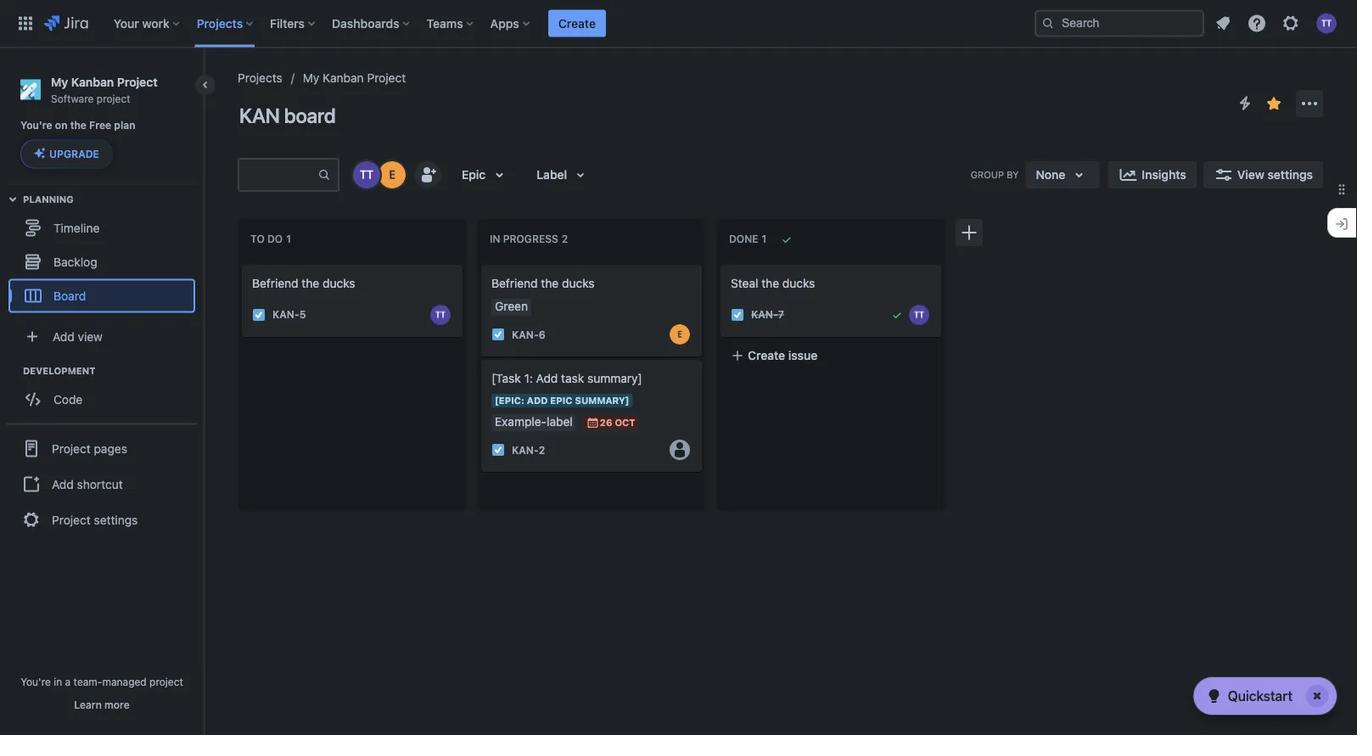 Task type: describe. For each thing, give the bounding box(es) containing it.
code
[[54, 392, 83, 406]]

kan-6 link
[[512, 327, 546, 342]]

you're in a team-managed project
[[20, 676, 183, 688]]

ducks for progress
[[562, 276, 595, 290]]

planning image
[[3, 189, 23, 209]]

view settings button
[[1204, 161, 1324, 189]]

teams
[[427, 16, 463, 30]]

board
[[284, 104, 336, 127]]

pages
[[94, 442, 127, 456]]

kanban for my kanban project
[[323, 71, 364, 85]]

none
[[1036, 168, 1066, 182]]

7
[[778, 309, 785, 321]]

view settings
[[1238, 168, 1314, 182]]

in
[[490, 233, 501, 245]]

team-
[[74, 676, 102, 688]]

dashboards button
[[327, 10, 417, 37]]

epic button
[[452, 161, 520, 189]]

banner containing your work
[[0, 0, 1358, 48]]

you're for you're in a team-managed project
[[20, 676, 51, 688]]

learn more button
[[74, 698, 130, 712]]

create for create issue
[[748, 348, 786, 362]]

you're on the free plan
[[20, 119, 135, 131]]

work
[[142, 16, 170, 30]]

label
[[537, 168, 567, 182]]

kan- for 5
[[273, 309, 300, 321]]

notifications image
[[1214, 13, 1234, 34]]

projects for the projects dropdown button
[[197, 16, 243, 30]]

quickstart
[[1229, 688, 1293, 704]]

help image
[[1248, 13, 1268, 34]]

group by
[[971, 169, 1020, 180]]

my kanban project software project
[[51, 75, 158, 104]]

6
[[539, 329, 546, 340]]

26 oct
[[600, 417, 636, 428]]

insights button
[[1109, 161, 1197, 189]]

my kanban project
[[303, 71, 406, 85]]

apps button
[[485, 10, 537, 37]]

add for add shortcut
[[52, 477, 74, 491]]

unassigned image
[[670, 440, 690, 460]]

filters button
[[265, 10, 322, 37]]

create button
[[548, 10, 606, 37]]

steal the ducks
[[731, 276, 816, 290]]

26
[[600, 417, 613, 428]]

settings for view settings
[[1268, 168, 1314, 182]]

to do element
[[251, 233, 295, 245]]

your
[[114, 16, 139, 30]]

done image
[[891, 308, 904, 322]]

befriend the ducks for to do
[[252, 276, 355, 290]]

2
[[539, 444, 545, 456]]

upgrade button
[[21, 140, 112, 168]]

project inside 'link'
[[52, 513, 91, 527]]

board link
[[8, 279, 195, 313]]

kan board
[[239, 104, 336, 127]]

your work
[[114, 16, 170, 30]]

befriend for progress
[[492, 276, 538, 290]]

backlog link
[[8, 245, 195, 279]]

[task 1: add task summary]
[[492, 372, 643, 386]]

timeline link
[[8, 211, 195, 245]]

in progress
[[490, 233, 559, 245]]

oct
[[615, 417, 636, 428]]

1:
[[524, 372, 533, 386]]

quickstart button
[[1195, 678, 1338, 715]]

project settings link
[[7, 501, 197, 539]]

assignee: terry turtle image
[[910, 305, 930, 325]]

planning
[[23, 193, 74, 205]]

none button
[[1026, 161, 1100, 189]]

kan- for 6
[[512, 329, 539, 340]]

projects link
[[238, 68, 283, 88]]

free
[[89, 119, 111, 131]]

label button
[[527, 161, 601, 189]]

your work button
[[108, 10, 187, 37]]

managed
[[102, 676, 147, 688]]

kan-5
[[273, 309, 306, 321]]

automations menu button icon image
[[1236, 93, 1256, 113]]

check image
[[1205, 686, 1225, 707]]

a
[[65, 676, 71, 688]]

add people image
[[418, 165, 438, 185]]

progress
[[503, 233, 559, 245]]

kan-6
[[512, 329, 546, 340]]

project pages link
[[7, 430, 197, 467]]

insights image
[[1119, 165, 1139, 185]]

kan
[[239, 104, 280, 127]]

task
[[561, 372, 585, 386]]

add for add view
[[53, 329, 75, 343]]

development
[[23, 365, 96, 376]]

[task
[[492, 372, 521, 386]]

shortcut
[[77, 477, 123, 491]]

learn
[[74, 699, 102, 711]]

to
[[251, 233, 265, 245]]

done
[[729, 233, 759, 245]]

project up add shortcut
[[52, 442, 91, 456]]

project down the "dashboards" dropdown button
[[367, 71, 406, 85]]

kan-7 link
[[752, 308, 785, 322]]

create issue image for to do
[[232, 253, 252, 273]]

group
[[971, 169, 1005, 180]]



Task type: locate. For each thing, give the bounding box(es) containing it.
create issue button
[[721, 340, 942, 371]]

eloisefrancis23 image
[[379, 161, 406, 189]]

befriend
[[252, 276, 299, 290], [492, 276, 538, 290]]

settings down add shortcut button
[[94, 513, 138, 527]]

add view button
[[10, 320, 194, 354]]

0 vertical spatial settings
[[1268, 168, 1314, 182]]

summary]
[[588, 372, 643, 386]]

more
[[105, 699, 130, 711]]

ducks
[[323, 276, 355, 290], [562, 276, 595, 290], [783, 276, 816, 290]]

0 horizontal spatial ducks
[[323, 276, 355, 290]]

dismiss quickstart image
[[1304, 683, 1332, 710]]

kan- up 1:
[[512, 329, 539, 340]]

backlog
[[54, 255, 97, 269]]

3 create issue image from the left
[[711, 253, 731, 273]]

2 create issue image from the left
[[471, 253, 492, 273]]

project inside my kanban project software project
[[117, 75, 158, 89]]

project
[[367, 71, 406, 85], [117, 75, 158, 89], [52, 442, 91, 456], [52, 513, 91, 527]]

1 horizontal spatial befriend
[[492, 276, 538, 290]]

kan-5 link
[[273, 308, 306, 322]]

1 horizontal spatial ducks
[[562, 276, 595, 290]]

1 horizontal spatial settings
[[1268, 168, 1314, 182]]

your profile and settings image
[[1317, 13, 1338, 34]]

0 horizontal spatial create issue image
[[232, 253, 252, 273]]

kan- inside "link"
[[752, 309, 778, 321]]

on
[[55, 119, 68, 131]]

create inside button
[[559, 16, 596, 30]]

timeline
[[54, 221, 100, 235]]

2 you're from the top
[[20, 676, 51, 688]]

add shortcut button
[[7, 467, 197, 501]]

kan-
[[273, 309, 300, 321], [752, 309, 778, 321], [512, 329, 539, 340], [512, 444, 539, 456]]

1 vertical spatial projects
[[238, 71, 283, 85]]

code link
[[8, 382, 195, 416]]

teams button
[[422, 10, 480, 37]]

1 vertical spatial add
[[536, 372, 558, 386]]

plan
[[114, 119, 135, 131]]

projects right work
[[197, 16, 243, 30]]

epic
[[462, 168, 486, 182]]

2 vertical spatial task image
[[492, 443, 505, 457]]

create right apps dropdown button
[[559, 16, 596, 30]]

you're left on
[[20, 119, 52, 131]]

2 horizontal spatial create issue image
[[711, 253, 731, 273]]

kan- for 2
[[512, 444, 539, 456]]

kanban for my kanban project software project
[[71, 75, 114, 89]]

1 horizontal spatial befriend the ducks
[[492, 276, 595, 290]]

add
[[53, 329, 75, 343], [536, 372, 558, 386], [52, 477, 74, 491]]

create issue image
[[232, 253, 252, 273], [471, 253, 492, 273], [711, 253, 731, 273]]

0 vertical spatial task image
[[731, 308, 745, 322]]

1 vertical spatial project
[[150, 676, 183, 688]]

1 create issue image from the left
[[232, 253, 252, 273]]

create for create
[[559, 16, 596, 30]]

ducks for do
[[323, 276, 355, 290]]

group containing project pages
[[7, 423, 197, 544]]

0 horizontal spatial befriend the ducks
[[252, 276, 355, 290]]

1 horizontal spatial kanban
[[323, 71, 364, 85]]

1 horizontal spatial create
[[748, 348, 786, 362]]

kan-2
[[512, 444, 545, 456]]

0 horizontal spatial befriend
[[252, 276, 299, 290]]

in
[[54, 676, 62, 688]]

software
[[51, 92, 94, 104]]

done image
[[891, 308, 904, 322]]

create issue image down the 'to'
[[232, 253, 252, 273]]

1 vertical spatial create
[[748, 348, 786, 362]]

befriend for do
[[252, 276, 299, 290]]

create column image
[[960, 222, 980, 243]]

create issue
[[748, 348, 818, 362]]

more image
[[1300, 93, 1321, 114]]

development image
[[3, 360, 23, 381]]

star kan board image
[[1265, 93, 1285, 114]]

you're for you're on the free plan
[[20, 119, 52, 131]]

search image
[[1042, 17, 1056, 30]]

the right on
[[70, 119, 87, 131]]

add right 1:
[[536, 372, 558, 386]]

upgrade
[[49, 148, 99, 160]]

kan- down steal the ducks on the top of page
[[752, 309, 778, 321]]

projects inside dropdown button
[[197, 16, 243, 30]]

task image
[[252, 308, 266, 322]]

view
[[1238, 168, 1265, 182]]

kanban up 'board' at the left of the page
[[323, 71, 364, 85]]

jira image
[[44, 13, 88, 34], [44, 13, 88, 34]]

assignee: eloisefrancis23 image
[[670, 324, 690, 345]]

the right the steal
[[762, 276, 780, 290]]

task image left kan-6 link
[[492, 328, 505, 341]]

kan-7
[[752, 309, 785, 321]]

befriend the ducks for in progress
[[492, 276, 595, 290]]

done element
[[729, 233, 770, 245]]

to do
[[251, 233, 283, 245]]

my kanban project link
[[303, 68, 406, 88]]

apps
[[491, 16, 520, 30]]

settings
[[1268, 168, 1314, 182], [94, 513, 138, 527]]

create issue image down in
[[471, 253, 492, 273]]

projects up kan at left top
[[238, 71, 283, 85]]

kanban
[[323, 71, 364, 85], [71, 75, 114, 89]]

projects button
[[192, 10, 260, 37]]

my inside my kanban project software project
[[51, 75, 68, 89]]

add inside popup button
[[53, 329, 75, 343]]

project right managed
[[150, 676, 183, 688]]

1 vertical spatial settings
[[94, 513, 138, 527]]

my up software in the top of the page
[[51, 75, 68, 89]]

settings image
[[1281, 13, 1302, 34]]

issue
[[789, 348, 818, 362]]

the down in progress element
[[541, 276, 559, 290]]

kan- down 1:
[[512, 444, 539, 456]]

2 befriend from the left
[[492, 276, 538, 290]]

project down add shortcut
[[52, 513, 91, 527]]

3 ducks from the left
[[783, 276, 816, 290]]

group
[[7, 423, 197, 544]]

primary element
[[10, 0, 1035, 47]]

2 vertical spatial add
[[52, 477, 74, 491]]

add left view
[[53, 329, 75, 343]]

26 october 2023 image
[[587, 416, 600, 430], [587, 416, 600, 430]]

you're
[[20, 119, 52, 131], [20, 676, 51, 688]]

befriend the ducks
[[252, 276, 355, 290], [492, 276, 595, 290]]

my for my kanban project software project
[[51, 75, 68, 89]]

1 ducks from the left
[[323, 276, 355, 290]]

1 vertical spatial task image
[[492, 328, 505, 341]]

terry turtle image
[[353, 161, 380, 189]]

task image left kan-7 "link"
[[731, 308, 745, 322]]

settings inside 'link'
[[94, 513, 138, 527]]

kan- for 7
[[752, 309, 778, 321]]

assignee: terry turtle image
[[431, 305, 451, 325]]

in progress element
[[490, 233, 572, 245]]

project up plan
[[97, 92, 130, 104]]

task image left kan-2 link
[[492, 443, 505, 457]]

add left shortcut
[[52, 477, 74, 491]]

0 horizontal spatial project
[[97, 92, 130, 104]]

create left issue
[[748, 348, 786, 362]]

befriend the ducks up 5
[[252, 276, 355, 290]]

my
[[303, 71, 320, 85], [51, 75, 68, 89]]

0 vertical spatial you're
[[20, 119, 52, 131]]

2 horizontal spatial ducks
[[783, 276, 816, 290]]

create issue image for in progress
[[471, 253, 492, 273]]

add shortcut
[[52, 477, 123, 491]]

kanban up software in the top of the page
[[71, 75, 114, 89]]

0 vertical spatial create
[[559, 16, 596, 30]]

task image for befriend the ducks
[[492, 328, 505, 341]]

view
[[78, 329, 103, 343]]

1 befriend from the left
[[252, 276, 299, 290]]

project up plan
[[117, 75, 158, 89]]

1 vertical spatial you're
[[20, 676, 51, 688]]

planning group
[[8, 192, 203, 318]]

kan- right task image
[[273, 309, 300, 321]]

my up 'board' at the left of the page
[[303, 71, 320, 85]]

Search field
[[1035, 10, 1205, 37]]

1 befriend the ducks from the left
[[252, 276, 355, 290]]

0 horizontal spatial kanban
[[71, 75, 114, 89]]

projects
[[197, 16, 243, 30], [238, 71, 283, 85]]

1 horizontal spatial project
[[150, 676, 183, 688]]

do
[[267, 233, 283, 245]]

settings right view
[[1268, 168, 1314, 182]]

2 ducks from the left
[[562, 276, 595, 290]]

0 horizontal spatial settings
[[94, 513, 138, 527]]

learn more
[[74, 699, 130, 711]]

the up 5
[[302, 276, 320, 290]]

add inside button
[[52, 477, 74, 491]]

befriend down the in progress at the top left
[[492, 276, 538, 290]]

kan-2 link
[[512, 443, 545, 457]]

create inside button
[[748, 348, 786, 362]]

0 vertical spatial project
[[97, 92, 130, 104]]

settings inside button
[[1268, 168, 1314, 182]]

2 befriend the ducks from the left
[[492, 276, 595, 290]]

settings for project settings
[[94, 513, 138, 527]]

board
[[54, 289, 86, 303]]

task image for [task 1: add task summary]
[[492, 443, 505, 457]]

befriend up kan-5
[[252, 276, 299, 290]]

kanban inside my kanban project software project
[[71, 75, 114, 89]]

1 horizontal spatial create issue image
[[471, 253, 492, 273]]

1 horizontal spatial my
[[303, 71, 320, 85]]

0 horizontal spatial my
[[51, 75, 68, 89]]

the
[[70, 119, 87, 131], [302, 276, 320, 290], [541, 276, 559, 290], [762, 276, 780, 290]]

Search this board text field
[[239, 160, 318, 190]]

task image
[[731, 308, 745, 322], [492, 328, 505, 341], [492, 443, 505, 457]]

dashboards
[[332, 16, 400, 30]]

create issue image up the steal
[[711, 253, 731, 273]]

banner
[[0, 0, 1358, 48]]

add view
[[53, 329, 103, 343]]

you're left in
[[20, 676, 51, 688]]

project inside my kanban project software project
[[97, 92, 130, 104]]

appswitcher icon image
[[15, 13, 36, 34]]

steal
[[731, 276, 759, 290]]

project settings
[[52, 513, 138, 527]]

befriend the ducks down in progress element
[[492, 276, 595, 290]]

my for my kanban project
[[303, 71, 320, 85]]

filters
[[270, 16, 305, 30]]

project
[[97, 92, 130, 104], [150, 676, 183, 688]]

development group
[[8, 364, 203, 422]]

projects for projects link
[[238, 71, 283, 85]]

by
[[1007, 169, 1020, 180]]

0 vertical spatial projects
[[197, 16, 243, 30]]

create
[[559, 16, 596, 30], [748, 348, 786, 362]]

insights
[[1143, 168, 1187, 182]]

5
[[300, 309, 306, 321]]

1 you're from the top
[[20, 119, 52, 131]]

project pages
[[52, 442, 127, 456]]

0 horizontal spatial create
[[559, 16, 596, 30]]

0 vertical spatial add
[[53, 329, 75, 343]]



Task type: vqa. For each thing, say whether or not it's contained in the screenshot.
right GOOD-1
no



